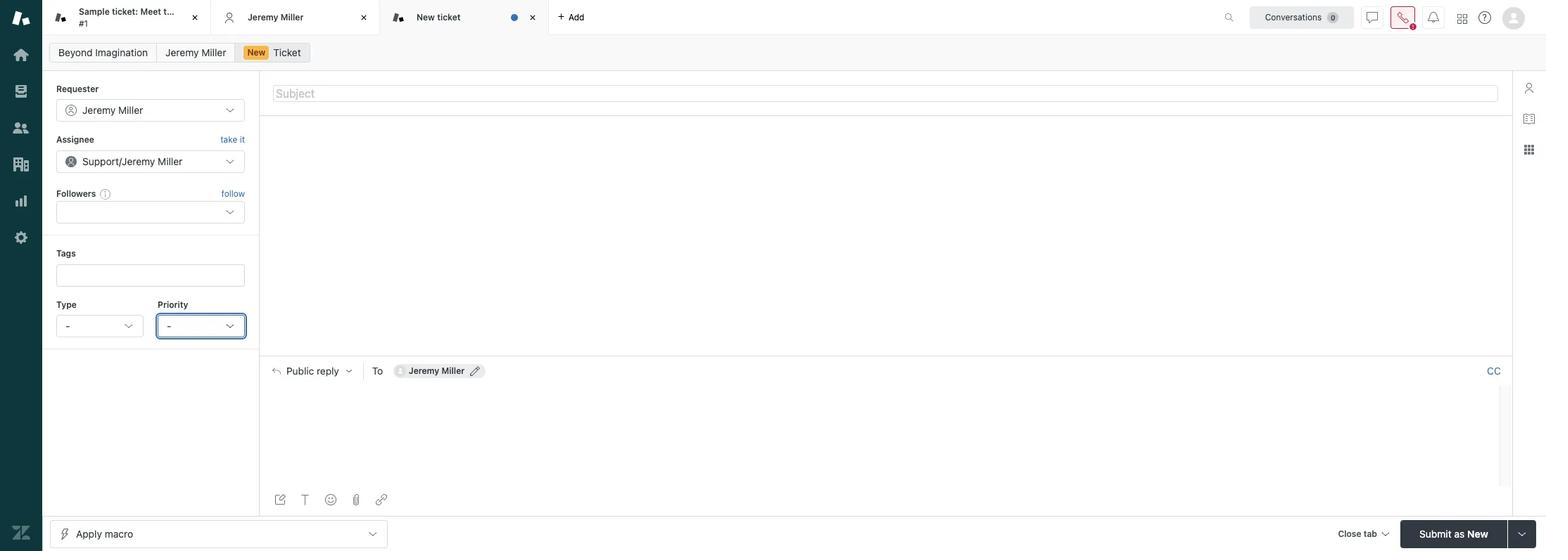 Task type: describe. For each thing, give the bounding box(es) containing it.
miller inside the assignee 'element'
[[158, 155, 183, 167]]

imagination
[[95, 46, 148, 58]]

take
[[221, 135, 237, 145]]

jeremy miller inside 'requester' "element"
[[82, 104, 143, 116]]

add attachment image
[[351, 495, 362, 506]]

Subject field
[[273, 85, 1499, 102]]

jeremy inside tab
[[248, 12, 278, 22]]

customers image
[[12, 119, 30, 137]]

support
[[82, 155, 119, 167]]

- for priority
[[167, 320, 171, 332]]

ticket
[[273, 46, 301, 58]]

notifications image
[[1428, 12, 1440, 23]]

admin image
[[12, 229, 30, 247]]

organizations image
[[12, 156, 30, 174]]

tabs tab list
[[42, 0, 1210, 35]]

apply
[[76, 528, 102, 540]]

cc
[[1488, 366, 1502, 378]]

jeremy inside secondary element
[[166, 46, 199, 58]]

zendesk image
[[12, 524, 30, 543]]

sample
[[79, 6, 110, 17]]

type
[[56, 300, 77, 310]]

miller inside 'requester' "element"
[[118, 104, 143, 116]]

format text image
[[300, 495, 311, 506]]

support / jeremy miller
[[82, 155, 183, 167]]

beyond imagination link
[[49, 43, 157, 63]]

customer context image
[[1524, 82, 1535, 94]]

submit as new
[[1420, 528, 1489, 540]]

/
[[119, 155, 122, 167]]

jeremy right the millerjeremy500@gmail.com icon at the bottom of page
[[409, 366, 439, 377]]

close
[[1339, 529, 1362, 540]]

tab
[[1364, 529, 1378, 540]]

miller inside jeremy miller tab
[[281, 12, 304, 22]]

apps image
[[1524, 144, 1535, 156]]

new ticket
[[417, 12, 461, 22]]

cc button
[[1488, 366, 1502, 378]]

tab containing sample ticket: meet the ticket
[[42, 0, 211, 35]]

public
[[287, 366, 314, 378]]

- for type
[[65, 320, 70, 332]]

reporting image
[[12, 192, 30, 210]]

main element
[[0, 0, 42, 552]]

meet
[[140, 6, 161, 17]]

displays possible ticket submission types image
[[1517, 529, 1528, 540]]

public reply
[[287, 366, 339, 378]]

button displays agent's chat status as invisible. image
[[1367, 12, 1378, 23]]

jeremy inside 'requester' "element"
[[82, 104, 116, 116]]

follow button
[[221, 188, 245, 201]]

apply macro
[[76, 528, 133, 540]]

public reply button
[[260, 357, 363, 387]]

macro
[[105, 528, 133, 540]]

requester element
[[56, 100, 245, 122]]

followers element
[[56, 201, 245, 224]]

jeremy miller link
[[156, 43, 235, 63]]

tags
[[56, 249, 76, 259]]

jeremy inside the assignee 'element'
[[122, 155, 155, 167]]

get help image
[[1479, 11, 1492, 24]]

it
[[240, 135, 245, 145]]

new for new
[[247, 47, 266, 58]]

jeremy miller tab
[[211, 0, 380, 35]]



Task type: vqa. For each thing, say whether or not it's contained in the screenshot.
translation
no



Task type: locate. For each thing, give the bounding box(es) containing it.
jeremy down requester
[[82, 104, 116, 116]]

- button down priority
[[158, 315, 245, 338]]

1 horizontal spatial -
[[167, 320, 171, 332]]

jeremy miller inside tab
[[248, 12, 304, 22]]

tab
[[42, 0, 211, 35]]

priority
[[158, 300, 188, 310]]

insert emojis image
[[325, 495, 337, 506]]

take it button
[[221, 133, 245, 148]]

new
[[417, 12, 435, 22], [247, 47, 266, 58], [1468, 528, 1489, 540]]

as
[[1455, 528, 1465, 540]]

close image inside new ticket 'tab'
[[526, 11, 540, 25]]

2 horizontal spatial close image
[[526, 11, 540, 25]]

- button for type
[[56, 315, 144, 338]]

ticket inside sample ticket: meet the ticket #1
[[179, 6, 203, 17]]

1 horizontal spatial close image
[[357, 11, 371, 25]]

- down priority
[[167, 320, 171, 332]]

add button
[[549, 0, 593, 34]]

0 horizontal spatial close image
[[188, 11, 202, 25]]

the
[[164, 6, 177, 17]]

- down type
[[65, 320, 70, 332]]

close image inside jeremy miller tab
[[357, 11, 371, 25]]

miller
[[281, 12, 304, 22], [202, 46, 226, 58], [118, 104, 143, 116], [158, 155, 183, 167], [442, 366, 465, 377]]

2 - from the left
[[167, 320, 171, 332]]

1 vertical spatial new
[[247, 47, 266, 58]]

zendesk support image
[[12, 9, 30, 27]]

2 close image from the left
[[357, 11, 371, 25]]

conversations button
[[1250, 6, 1355, 29]]

0 horizontal spatial -
[[65, 320, 70, 332]]

1 - from the left
[[65, 320, 70, 332]]

1 horizontal spatial ticket
[[437, 12, 461, 22]]

ticket:
[[112, 6, 138, 17]]

beyond
[[58, 46, 93, 58]]

zendesk products image
[[1458, 14, 1468, 24]]

sample ticket: meet the ticket #1
[[79, 6, 203, 29]]

0 horizontal spatial new
[[247, 47, 266, 58]]

conversations
[[1266, 12, 1322, 22]]

followers
[[56, 189, 96, 199]]

-
[[65, 320, 70, 332], [167, 320, 171, 332]]

millerjeremy500@gmail.com image
[[395, 366, 406, 378]]

new ticket tab
[[380, 0, 549, 35]]

ticket inside 'tab'
[[437, 12, 461, 22]]

2 - button from the left
[[158, 315, 245, 338]]

close image
[[188, 11, 202, 25], [357, 11, 371, 25], [526, 11, 540, 25]]

0 vertical spatial new
[[417, 12, 435, 22]]

requester
[[56, 84, 99, 94]]

assignee
[[56, 135, 94, 145]]

1 close image from the left
[[188, 11, 202, 25]]

jeremy right support
[[122, 155, 155, 167]]

jeremy down the
[[166, 46, 199, 58]]

0 horizontal spatial - button
[[56, 315, 144, 338]]

0 horizontal spatial ticket
[[179, 6, 203, 17]]

info on adding followers image
[[100, 189, 111, 200]]

- button
[[56, 315, 144, 338], [158, 315, 245, 338]]

jeremy miller down the
[[166, 46, 226, 58]]

secondary element
[[42, 39, 1547, 67]]

close tab button
[[1332, 521, 1395, 551]]

jeremy miller right the millerjeremy500@gmail.com icon at the bottom of page
[[409, 366, 465, 377]]

- button down type
[[56, 315, 144, 338]]

1 - button from the left
[[56, 315, 144, 338]]

jeremy miller
[[248, 12, 304, 22], [166, 46, 226, 58], [82, 104, 143, 116], [409, 366, 465, 377]]

to
[[372, 366, 383, 378]]

take it
[[221, 135, 245, 145]]

add link (cmd k) image
[[376, 495, 387, 506]]

Tags field
[[67, 269, 232, 283]]

new for new ticket
[[417, 12, 435, 22]]

2 vertical spatial new
[[1468, 528, 1489, 540]]

reply
[[317, 366, 339, 378]]

miller inside jeremy miller link
[[202, 46, 226, 58]]

submit
[[1420, 528, 1452, 540]]

close tab
[[1339, 529, 1378, 540]]

#1
[[79, 18, 88, 29]]

get started image
[[12, 46, 30, 64]]

- button for priority
[[158, 315, 245, 338]]

1 horizontal spatial new
[[417, 12, 435, 22]]

jeremy miller inside secondary element
[[166, 46, 226, 58]]

jeremy miller down requester
[[82, 104, 143, 116]]

3 close image from the left
[[526, 11, 540, 25]]

edit user image
[[470, 367, 480, 377]]

minimize composer image
[[880, 351, 892, 362]]

jeremy miller up ticket
[[248, 12, 304, 22]]

beyond imagination
[[58, 46, 148, 58]]

add
[[569, 12, 585, 22]]

jeremy up ticket
[[248, 12, 278, 22]]

new inside secondary element
[[247, 47, 266, 58]]

2 horizontal spatial new
[[1468, 528, 1489, 540]]

ticket
[[179, 6, 203, 17], [437, 12, 461, 22]]

new inside 'tab'
[[417, 12, 435, 22]]

1 horizontal spatial - button
[[158, 315, 245, 338]]

views image
[[12, 82, 30, 101]]

draft mode image
[[275, 495, 286, 506]]

assignee element
[[56, 151, 245, 173]]

follow
[[221, 189, 245, 199]]

knowledge image
[[1524, 113, 1535, 125]]

jeremy
[[248, 12, 278, 22], [166, 46, 199, 58], [82, 104, 116, 116], [122, 155, 155, 167], [409, 366, 439, 377]]



